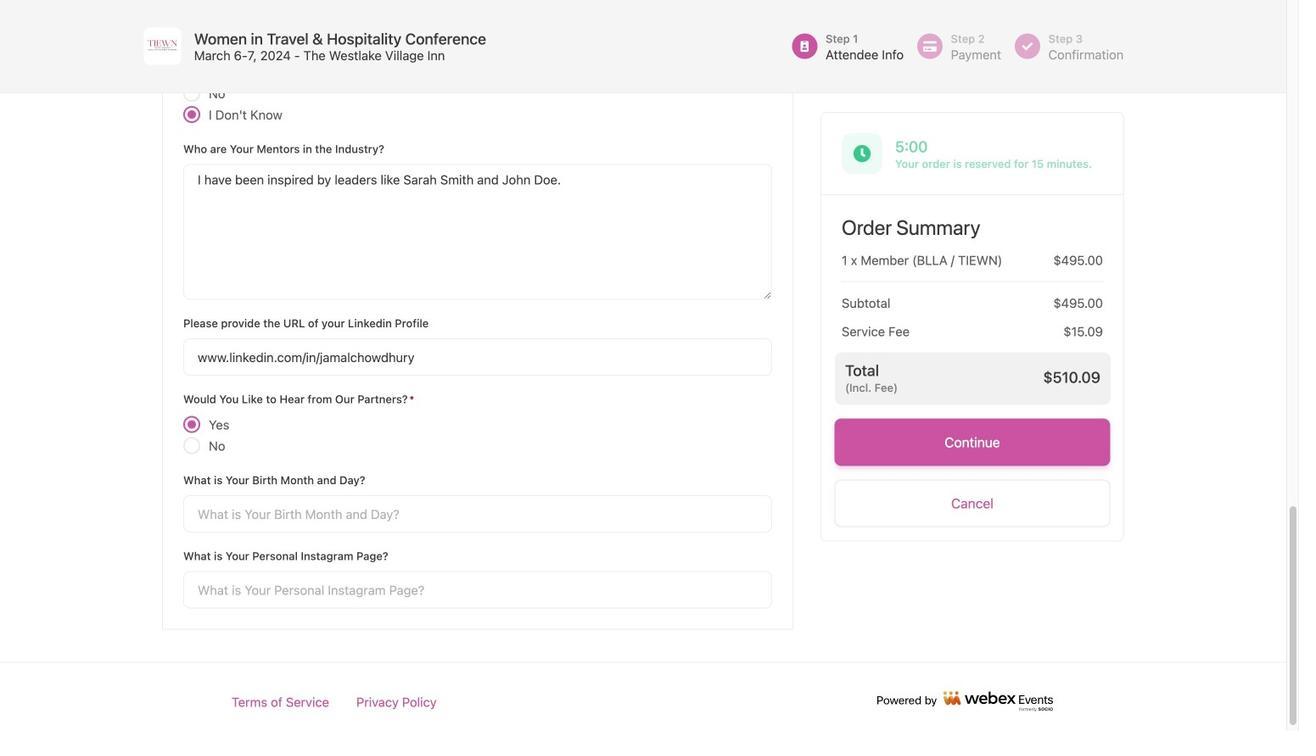 Task type: locate. For each thing, give the bounding box(es) containing it.
Please provide the URL of your Linkedin Profile text field
[[183, 339, 772, 376]]

clock icon image
[[853, 144, 871, 163]]

footer
[[0, 662, 1286, 731]]

0 vertical spatial no   radio
[[183, 85, 200, 102]]

1 vertical spatial option group
[[183, 415, 772, 457]]

I Don't Know   radio
[[183, 106, 200, 123]]

option group
[[183, 62, 772, 126], [183, 415, 772, 457]]

2 option group from the top
[[183, 415, 772, 457]]

No   radio
[[183, 85, 200, 102], [183, 437, 200, 454]]

Yes   radio
[[183, 416, 200, 433]]

0 vertical spatial option group
[[183, 62, 772, 126]]

no   radio down the yes option
[[183, 437, 200, 454]]

2 no   radio from the top
[[183, 437, 200, 454]]

no   radio for 2nd option group from the bottom of the page
[[183, 85, 200, 102]]

subtotal $495.00 element
[[821, 282, 1124, 311]]

no   radio up i don't know "option"
[[183, 85, 200, 102]]

1 no   radio from the top
[[183, 85, 200, 102]]

banner
[[0, 0, 1286, 93]]

1 vertical spatial no   radio
[[183, 437, 200, 454]]

timer
[[895, 137, 1103, 156]]

service fee $15.09 element
[[821, 311, 1124, 339]]



Task type: describe. For each thing, give the bounding box(es) containing it.
no   radio for 2nd option group from the top of the page
[[183, 437, 200, 454]]

What is Your Personal Instagram Page? text field
[[183, 572, 772, 609]]

1 option group from the top
[[183, 62, 772, 126]]

powered by "webex events" (formerly "socio") image
[[877, 692, 1055, 713]]

What is Your Birth Month and Day? text field
[[183, 496, 772, 533]]

Who are Your Mentors in the Industry? text field
[[183, 164, 772, 300]]



Task type: vqa. For each thing, say whether or not it's contained in the screenshot.
option group to the bottom
yes



